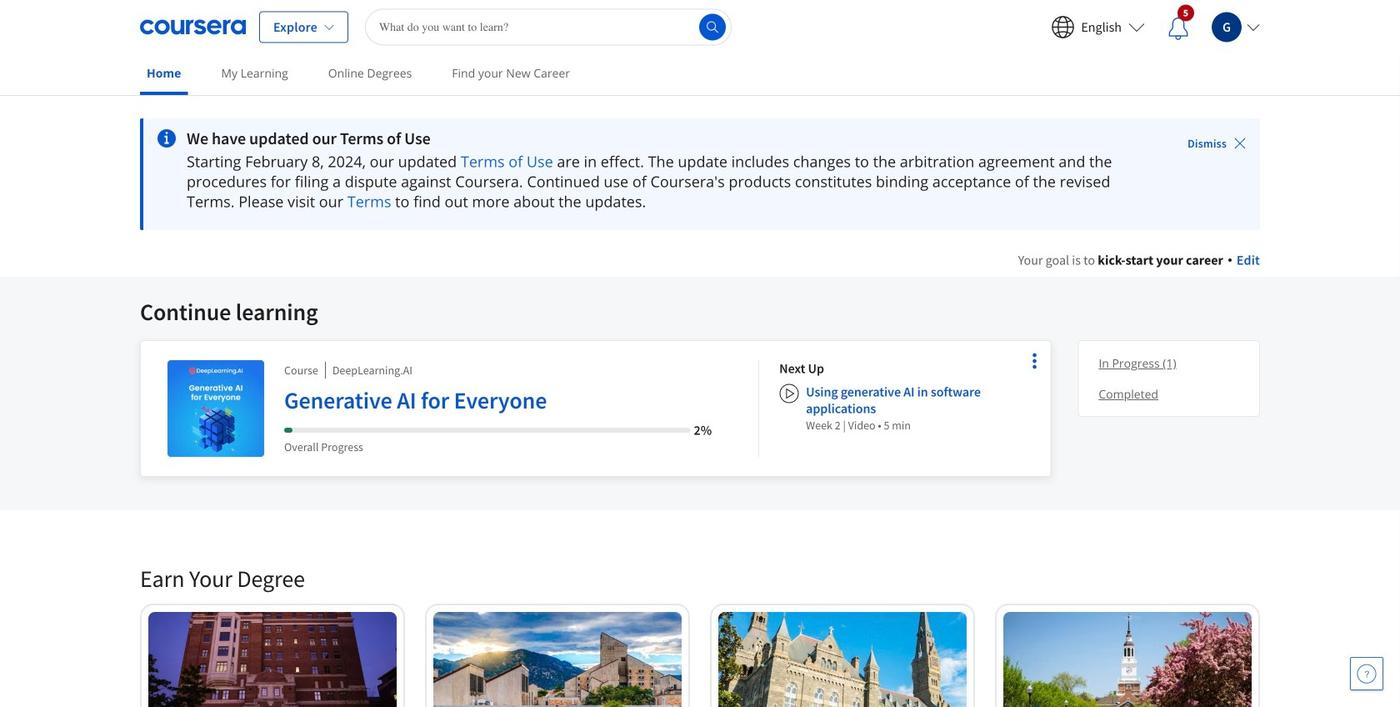 Task type: locate. For each thing, give the bounding box(es) containing it.
What do you want to learn? text field
[[365, 9, 732, 45]]

None search field
[[365, 9, 732, 45]]

earn your degree collection element
[[130, 537, 1271, 707]]

information: we have updated our terms of use element
[[187, 128, 1141, 148]]

more option for generative ai for everyone image
[[1023, 349, 1047, 373]]

coursera image
[[140, 14, 246, 40]]

main content
[[0, 98, 1401, 707]]



Task type: vqa. For each thing, say whether or not it's contained in the screenshot.
career roles collection element
no



Task type: describe. For each thing, give the bounding box(es) containing it.
help center image
[[1357, 664, 1377, 684]]

generative ai for everyone image
[[168, 360, 264, 457]]



